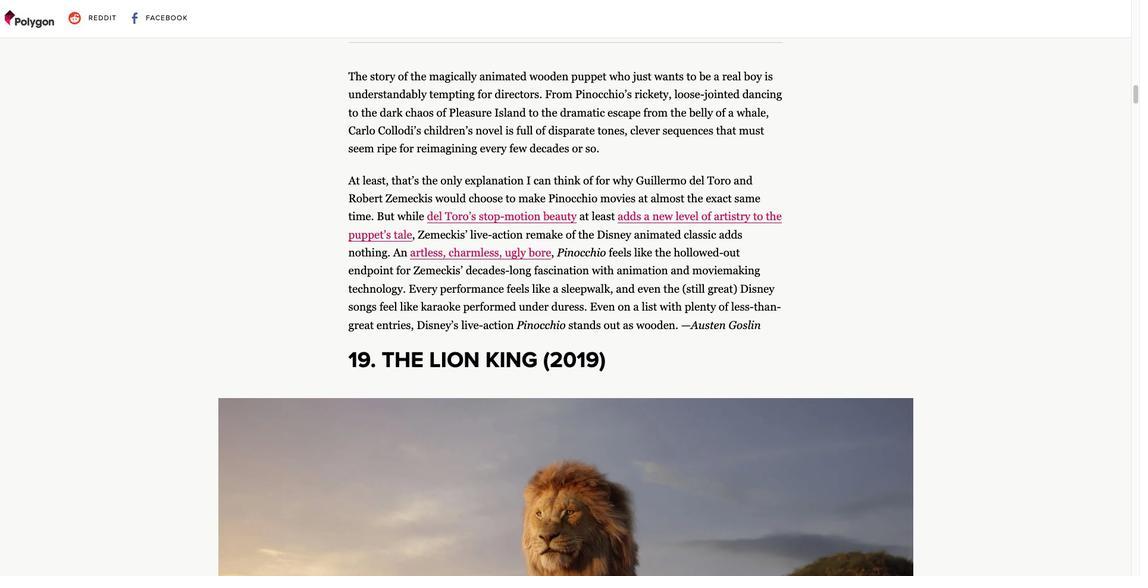 Task type: locate. For each thing, give the bounding box(es) containing it.
of down beauty
[[566, 228, 576, 241]]

disney down least
[[597, 228, 632, 241]]

to inside at least, that's the only explanation i can think of for why guillermo del toro and robert zemeckis would choose to make pinocchio movies at almost the exact same time. but while
[[506, 192, 516, 205]]

1 vertical spatial adds
[[719, 228, 743, 241]]

disney inside feels like the hollowed-out endpoint for zemeckis' decades-long fascination with animation and moviemaking technology. every performance feels like a sleepwalk, and even the (still great) disney songs feel like karaoke performed under duress. even on a list with plenty of less-than- great entries, disney's live-action
[[740, 283, 775, 295]]

like right the feel
[[400, 301, 418, 313]]

disney up the than-
[[740, 283, 775, 295]]

animated inside the story of the magically animated wooden puppet who just wants to be a real boy is understandably tempting for directors. from pinocchio's rickety, loose-jointed dancing to the dark chaos of pleasure island to the dramatic escape from the belly of a whale, carlo collodi's children's novel is full of disparate tones, clever sequences that must seem ripe for reimagining every few decades or so.
[[480, 70, 527, 83]]

to up del toro's stop-motion beauty link
[[506, 192, 516, 205]]

to down same
[[753, 210, 763, 223]]

1 vertical spatial is
[[506, 124, 514, 137]]

choose
[[469, 192, 503, 205]]

1 vertical spatial and
[[671, 265, 690, 277]]

the
[[411, 70, 427, 83], [361, 106, 377, 119], [542, 106, 558, 119], [671, 106, 687, 119], [422, 174, 438, 187], [687, 192, 703, 205], [766, 210, 782, 223], [578, 228, 594, 241], [655, 247, 671, 259], [664, 283, 680, 295]]

1 horizontal spatial is
[[765, 70, 773, 83]]

of down great)
[[719, 301, 729, 313]]

del toro's stop-motion beauty link
[[427, 210, 577, 223]]

a down fascination
[[553, 283, 559, 295]]

decades
[[530, 142, 569, 155]]

animated up directors.
[[480, 70, 527, 83]]

0 vertical spatial at
[[639, 192, 648, 205]]

for up pleasure
[[478, 88, 492, 101]]

0 vertical spatial out
[[724, 247, 740, 259]]

for inside feels like the hollowed-out endpoint for zemeckis' decades-long fascination with animation and moviemaking technology. every performance feels like a sleepwalk, and even the (still great) disney songs feel like karaoke performed under duress. even on a list with plenty of less-than- great entries, disney's live-action
[[396, 265, 411, 277]]

at left least
[[580, 210, 589, 223]]

0 vertical spatial adds
[[618, 210, 642, 223]]

sequences
[[663, 124, 714, 137]]

and up same
[[734, 174, 753, 187]]

stands
[[569, 319, 601, 331]]

pinocchio's
[[575, 88, 632, 101]]

adds down movies
[[618, 210, 642, 223]]

and up on
[[616, 283, 635, 295]]

to up "full"
[[529, 106, 539, 119]]

an
[[393, 247, 408, 259]]

like up animation
[[635, 247, 653, 259]]

must
[[739, 124, 765, 137]]

full
[[517, 124, 533, 137]]

0 horizontal spatial del
[[427, 210, 442, 223]]

novel
[[476, 124, 503, 137]]

great)
[[708, 283, 738, 295]]

1 vertical spatial zemeckis'
[[414, 265, 463, 277]]

animated down new
[[634, 228, 681, 241]]

1 horizontal spatial like
[[532, 283, 550, 295]]

the up animation
[[655, 247, 671, 259]]

1 vertical spatial the
[[382, 347, 424, 374]]

loose-
[[675, 88, 705, 101]]

0 horizontal spatial with
[[592, 265, 614, 277]]

zemeckis' down artless, at the left of the page
[[414, 265, 463, 277]]

who
[[610, 70, 631, 83]]

(2019)
[[543, 347, 606, 374]]

a right be
[[714, 70, 720, 83]]

dramatic
[[560, 106, 605, 119]]

feels
[[609, 247, 632, 259], [507, 283, 530, 295]]

1 vertical spatial action
[[483, 319, 514, 331]]

0 horizontal spatial disney
[[597, 228, 632, 241]]

del left the toro
[[690, 174, 705, 187]]

zemeckis' up artless, at the left of the page
[[418, 228, 468, 241]]

puppet's
[[349, 228, 391, 241]]

1 vertical spatial live-
[[461, 319, 483, 331]]

technology.
[[349, 283, 406, 295]]

tale
[[394, 228, 412, 241]]

0 horizontal spatial the
[[349, 70, 368, 83]]

1 vertical spatial at
[[580, 210, 589, 223]]

from
[[545, 88, 573, 101]]

be
[[700, 70, 711, 83]]

clever
[[631, 124, 660, 137]]

1 vertical spatial with
[[660, 301, 682, 313]]

0 vertical spatial del
[[690, 174, 705, 187]]

2 horizontal spatial like
[[635, 247, 653, 259]]

2 vertical spatial and
[[616, 283, 635, 295]]

as
[[623, 319, 634, 331]]

live- up artless, charmless, ugly bore link
[[470, 228, 492, 241]]

magically
[[429, 70, 477, 83]]

1 horizontal spatial the
[[382, 347, 424, 374]]

0 horizontal spatial and
[[616, 283, 635, 295]]

real
[[723, 70, 742, 83]]

ripe
[[377, 142, 397, 155]]

0 horizontal spatial ,
[[412, 228, 415, 241]]

understandably
[[349, 88, 427, 101]]

cg mufasa and simba stand atop a photorealistic version of pride rock in the 2019 remake of the lion king. image
[[218, 398, 914, 576]]

0 vertical spatial action
[[492, 228, 523, 241]]

of right level
[[702, 210, 711, 223]]

, down while
[[412, 228, 415, 241]]

live- down performed
[[461, 319, 483, 331]]

live-
[[470, 228, 492, 241], [461, 319, 483, 331]]

for down the an
[[396, 265, 411, 277]]

or
[[572, 142, 583, 155]]

2 vertical spatial like
[[400, 301, 418, 313]]

0 horizontal spatial feels
[[507, 283, 530, 295]]

0 vertical spatial disney
[[597, 228, 632, 241]]

think
[[554, 174, 581, 187]]

of right think
[[583, 174, 593, 187]]

the inside the story of the magically animated wooden puppet who just wants to be a real boy is understandably tempting for directors. from pinocchio's rickety, loose-jointed dancing to the dark chaos of pleasure island to the dramatic escape from the belly of a whale, carlo collodi's children's novel is full of disparate tones, clever sequences that must seem ripe for reimagining every few decades or so.
[[349, 70, 368, 83]]

0 vertical spatial ,
[[412, 228, 415, 241]]

zemeckis
[[386, 192, 433, 205]]

1 vertical spatial feels
[[507, 283, 530, 295]]

performance
[[440, 283, 504, 295]]

toro's
[[445, 210, 476, 223]]

adds down artistry
[[719, 228, 743, 241]]

entries,
[[377, 319, 414, 331]]

with right list
[[660, 301, 682, 313]]

animated inside , zemeckis' live-action remake of the disney animated classic adds nothing. an
[[634, 228, 681, 241]]

1 horizontal spatial at
[[639, 192, 648, 205]]

0 horizontal spatial adds
[[618, 210, 642, 223]]

pleasure
[[449, 106, 492, 119]]

facebook link
[[126, 7, 193, 29]]

pinocchio down under
[[517, 319, 566, 331]]

2 vertical spatial pinocchio
[[517, 319, 566, 331]]

0 vertical spatial zemeckis'
[[418, 228, 468, 241]]

1 vertical spatial like
[[532, 283, 550, 295]]

the up sequences
[[671, 106, 687, 119]]

like up under
[[532, 283, 550, 295]]

1 horizontal spatial disney
[[740, 283, 775, 295]]

0 vertical spatial feels
[[609, 247, 632, 259]]

and
[[734, 174, 753, 187], [671, 265, 690, 277], [616, 283, 635, 295]]

0 horizontal spatial out
[[604, 319, 620, 331]]

story
[[370, 70, 395, 83]]

0 horizontal spatial is
[[506, 124, 514, 137]]

artless, charmless, ugly bore , pinocchio
[[410, 247, 609, 259]]

zemeckis'
[[418, 228, 468, 241], [414, 265, 463, 277]]

pinocchio down think
[[549, 192, 598, 205]]

the inside adds a new level of artistry to the puppet's tale
[[766, 210, 782, 223]]

at inside at least, that's the only explanation i can think of for why guillermo del toro and robert zemeckis would choose to make pinocchio movies at almost the exact same time. but while
[[639, 192, 648, 205]]

0 vertical spatial the
[[349, 70, 368, 83]]

jointed
[[705, 88, 740, 101]]

1 horizontal spatial out
[[724, 247, 740, 259]]

the right artistry
[[766, 210, 782, 223]]

disney's
[[417, 319, 459, 331]]

action down performed
[[483, 319, 514, 331]]

austen
[[691, 319, 726, 331]]

wants
[[655, 70, 684, 83]]

1 horizontal spatial adds
[[719, 228, 743, 241]]

0 horizontal spatial at
[[580, 210, 589, 223]]

i
[[527, 174, 531, 187]]

the left story
[[349, 70, 368, 83]]

the
[[349, 70, 368, 83], [382, 347, 424, 374]]

1 vertical spatial del
[[427, 210, 442, 223]]

that's
[[392, 174, 419, 187]]

zemeckis' inside feels like the hollowed-out endpoint for zemeckis' decades-long fascination with animation and moviemaking technology. every performance feels like a sleepwalk, and even the (still great) disney songs feel like karaoke performed under duress. even on a list with plenty of less-than- great entries, disney's live-action
[[414, 265, 463, 277]]

0 vertical spatial pinocchio
[[549, 192, 598, 205]]

1 horizontal spatial del
[[690, 174, 705, 187]]

decades-
[[466, 265, 510, 277]]

even
[[638, 283, 661, 295]]

1 horizontal spatial animated
[[634, 228, 681, 241]]

dark
[[380, 106, 403, 119]]

action up artless, charmless, ugly bore , pinocchio
[[492, 228, 523, 241]]

with
[[592, 265, 614, 277], [660, 301, 682, 313]]

del right while
[[427, 210, 442, 223]]

at left almost
[[639, 192, 648, 205]]

for
[[478, 88, 492, 101], [400, 142, 414, 155], [596, 174, 610, 187], [396, 265, 411, 277]]

goslin
[[729, 319, 761, 331]]

out
[[724, 247, 740, 259], [604, 319, 620, 331]]

live- inside , zemeckis' live-action remake of the disney animated classic adds nothing. an
[[470, 228, 492, 241]]

0 vertical spatial live-
[[470, 228, 492, 241]]

for left why
[[596, 174, 610, 187]]

of right "full"
[[536, 124, 546, 137]]

0 vertical spatial like
[[635, 247, 653, 259]]

directors.
[[495, 88, 543, 101]]

of
[[398, 70, 408, 83], [437, 106, 446, 119], [716, 106, 726, 119], [536, 124, 546, 137], [583, 174, 593, 187], [702, 210, 711, 223], [566, 228, 576, 241], [719, 301, 729, 313]]

and up (still at the right of page
[[671, 265, 690, 277]]

—
[[681, 319, 691, 331]]

1 vertical spatial disney
[[740, 283, 775, 295]]

the down the entries, in the bottom of the page
[[382, 347, 424, 374]]

a up the that
[[729, 106, 734, 119]]

new
[[653, 210, 673, 223]]

out left the as
[[604, 319, 620, 331]]

of inside feels like the hollowed-out endpoint for zemeckis' decades-long fascination with animation and moviemaking technology. every performance feels like a sleepwalk, and even the (still great) disney songs feel like karaoke performed under duress. even on a list with plenty of less-than- great entries, disney's live-action
[[719, 301, 729, 313]]

reimagining
[[417, 142, 477, 155]]

exact
[[706, 192, 732, 205]]

0 vertical spatial and
[[734, 174, 753, 187]]

del inside at least, that's the only explanation i can think of for why guillermo del toro and robert zemeckis would choose to make pinocchio movies at almost the exact same time. but while
[[690, 174, 705, 187]]

feels up animation
[[609, 247, 632, 259]]

with up sleepwalk,
[[592, 265, 614, 277]]

a left new
[[644, 210, 650, 223]]

feels like the hollowed-out endpoint for zemeckis' decades-long fascination with animation and moviemaking technology. every performance feels like a sleepwalk, and even the (still great) disney songs feel like karaoke performed under duress. even on a list with plenty of less-than- great entries, disney's live-action
[[349, 247, 781, 331]]

is right boy
[[765, 70, 773, 83]]

1 vertical spatial animated
[[634, 228, 681, 241]]

2 horizontal spatial and
[[734, 174, 753, 187]]

the down least
[[578, 228, 594, 241]]

0 horizontal spatial animated
[[480, 70, 527, 83]]

level
[[676, 210, 699, 223]]

guillermo
[[636, 174, 687, 187]]

pinocchio up fascination
[[557, 247, 606, 259]]

1 horizontal spatial and
[[671, 265, 690, 277]]

would
[[435, 192, 466, 205]]

is left "full"
[[506, 124, 514, 137]]

out up moviemaking
[[724, 247, 740, 259]]

1 vertical spatial ,
[[551, 247, 555, 259]]

to left be
[[687, 70, 697, 83]]

to inside adds a new level of artistry to the puppet's tale
[[753, 210, 763, 223]]

0 vertical spatial animated
[[480, 70, 527, 83]]

pinocchio
[[549, 192, 598, 205], [557, 247, 606, 259], [517, 319, 566, 331]]

feels down long
[[507, 283, 530, 295]]

, zemeckis' live-action remake of the disney animated classic adds nothing. an
[[349, 228, 743, 259]]

carlo
[[349, 124, 375, 137]]

the left (still at the right of page
[[664, 283, 680, 295]]

duress.
[[552, 301, 588, 313]]

, down remake
[[551, 247, 555, 259]]



Task type: describe. For each thing, give the bounding box(es) containing it.
of inside adds a new level of artistry to the puppet's tale
[[702, 210, 711, 223]]

stop-
[[479, 210, 505, 223]]

action inside feels like the hollowed-out endpoint for zemeckis' decades-long fascination with animation and moviemaking technology. every performance feels like a sleepwalk, and even the (still great) disney songs feel like karaoke performed under duress. even on a list with plenty of less-than- great entries, disney's live-action
[[483, 319, 514, 331]]

from
[[644, 106, 668, 119]]

19.
[[349, 347, 376, 374]]

1 horizontal spatial with
[[660, 301, 682, 313]]

19. the lion king (2019)
[[349, 347, 606, 374]]

animation
[[617, 265, 668, 277]]

nothing.
[[349, 247, 391, 259]]

same
[[735, 192, 761, 205]]

make
[[519, 192, 546, 205]]

hollowed-
[[674, 247, 724, 259]]

for down the "collodi's" at the left top of page
[[400, 142, 414, 155]]

of down jointed
[[716, 106, 726, 119]]

adds a new level of artistry to the puppet's tale link
[[349, 210, 782, 242]]

and inside at least, that's the only explanation i can think of for why guillermo del toro and robert zemeckis would choose to make pinocchio movies at almost the exact same time. but while
[[734, 174, 753, 187]]

of inside , zemeckis' live-action remake of the disney animated classic adds nothing. an
[[566, 228, 576, 241]]

dancing
[[743, 88, 783, 101]]

the left magically
[[411, 70, 427, 83]]

every
[[409, 283, 438, 295]]

puppet
[[572, 70, 607, 83]]

tempting
[[430, 88, 475, 101]]

wooden
[[530, 70, 569, 83]]

movies
[[601, 192, 636, 205]]

collodi's
[[378, 124, 421, 137]]

classic
[[684, 228, 716, 241]]

sleepwalk,
[[562, 283, 614, 295]]

rickety,
[[635, 88, 672, 101]]

motion
[[505, 210, 541, 223]]

del toro's stop-motion beauty at least
[[427, 210, 618, 223]]

why
[[613, 174, 634, 187]]

action inside , zemeckis' live-action remake of the disney animated classic adds nothing. an
[[492, 228, 523, 241]]

disparate
[[549, 124, 595, 137]]

reddit link
[[64, 7, 122, 29]]

of right story
[[398, 70, 408, 83]]

less-
[[732, 301, 754, 313]]

to up carlo
[[349, 106, 359, 119]]

least
[[592, 210, 615, 223]]

the left the only
[[422, 174, 438, 187]]

wooden.
[[637, 319, 679, 331]]

live- inside feels like the hollowed-out endpoint for zemeckis' decades-long fascination with animation and moviemaking technology. every performance feels like a sleepwalk, and even the (still great) disney songs feel like karaoke performed under duress. even on a list with plenty of less-than- great entries, disney's live-action
[[461, 319, 483, 331]]

island
[[495, 106, 526, 119]]

out inside feels like the hollowed-out endpoint for zemeckis' decades-long fascination with animation and moviemaking technology. every performance feels like a sleepwalk, and even the (still great) disney songs feel like karaoke performed under duress. even on a list with plenty of less-than- great entries, disney's live-action
[[724, 247, 740, 259]]

the up level
[[687, 192, 703, 205]]

great
[[349, 319, 374, 331]]

0 vertical spatial is
[[765, 70, 773, 83]]

charmless,
[[449, 247, 502, 259]]

so.
[[586, 142, 600, 155]]

long
[[510, 265, 532, 277]]

robert
[[349, 192, 383, 205]]

endpoint
[[349, 265, 394, 277]]

belly
[[690, 106, 713, 119]]

explanation
[[465, 174, 524, 187]]

(still
[[683, 283, 705, 295]]

of up children's
[[437, 106, 446, 119]]

than-
[[754, 301, 781, 313]]

1 vertical spatial out
[[604, 319, 620, 331]]

for inside at least, that's the only explanation i can think of for why guillermo del toro and robert zemeckis would choose to make pinocchio movies at almost the exact same time. but while
[[596, 174, 610, 187]]

beauty
[[543, 210, 577, 223]]

boy
[[744, 70, 762, 83]]

the down 'from'
[[542, 106, 558, 119]]

moviemaking
[[693, 265, 761, 277]]

list
[[642, 301, 657, 313]]

adds inside adds a new level of artistry to the puppet's tale
[[618, 210, 642, 223]]

every
[[480, 142, 507, 155]]

whale,
[[737, 106, 769, 119]]

at
[[349, 174, 360, 187]]

seem
[[349, 142, 374, 155]]

can
[[534, 174, 551, 187]]

a right on
[[634, 301, 639, 313]]

king
[[486, 347, 538, 374]]

only
[[441, 174, 462, 187]]

the up carlo
[[361, 106, 377, 119]]

the story of the magically animated wooden puppet who just wants to be a real boy is understandably tempting for directors. from pinocchio's rickety, loose-jointed dancing to the dark chaos of pleasure island to the dramatic escape from the belly of a whale, carlo collodi's children's novel is full of disparate tones, clever sequences that must seem ripe for reimagining every few decades or so.
[[349, 70, 783, 155]]

karaoke
[[421, 301, 461, 313]]

but
[[377, 210, 395, 223]]

artless, charmless, ugly bore link
[[410, 247, 551, 260]]

few
[[510, 142, 527, 155]]

disney inside , zemeckis' live-action remake of the disney animated classic adds nothing. an
[[597, 228, 632, 241]]

songs
[[349, 301, 377, 313]]

almost
[[651, 192, 685, 205]]

artistry
[[714, 210, 751, 223]]

while
[[398, 210, 424, 223]]

a inside adds a new level of artistry to the puppet's tale
[[644, 210, 650, 223]]

artless,
[[410, 247, 446, 259]]

0 horizontal spatial like
[[400, 301, 418, 313]]

least,
[[363, 174, 389, 187]]

pinocchio inside at least, that's the only explanation i can think of for why guillermo del toro and robert zemeckis would choose to make pinocchio movies at almost the exact same time. but while
[[549, 192, 598, 205]]

children's
[[424, 124, 473, 137]]

facebook
[[146, 13, 188, 22]]

0 vertical spatial with
[[592, 265, 614, 277]]

zemeckis' inside , zemeckis' live-action remake of the disney animated classic adds nothing. an
[[418, 228, 468, 241]]

just
[[633, 70, 652, 83]]

remake
[[526, 228, 563, 241]]

even
[[590, 301, 615, 313]]

chaos
[[406, 106, 434, 119]]

1 horizontal spatial ,
[[551, 247, 555, 259]]

at least, that's the only explanation i can think of for why guillermo del toro and robert zemeckis would choose to make pinocchio movies at almost the exact same time. but while
[[349, 174, 761, 223]]

adds inside , zemeckis' live-action remake of the disney animated classic adds nothing. an
[[719, 228, 743, 241]]

, inside , zemeckis' live-action remake of the disney animated classic adds nothing. an
[[412, 228, 415, 241]]

tones,
[[598, 124, 628, 137]]

toro
[[708, 174, 731, 187]]

1 vertical spatial pinocchio
[[557, 247, 606, 259]]

that
[[716, 124, 737, 137]]

the inside , zemeckis' live-action remake of the disney animated classic adds nothing. an
[[578, 228, 594, 241]]

1 horizontal spatial feels
[[609, 247, 632, 259]]

of inside at least, that's the only explanation i can think of for why guillermo del toro and robert zemeckis would choose to make pinocchio movies at almost the exact same time. but while
[[583, 174, 593, 187]]



Task type: vqa. For each thing, say whether or not it's contained in the screenshot.
only
yes



